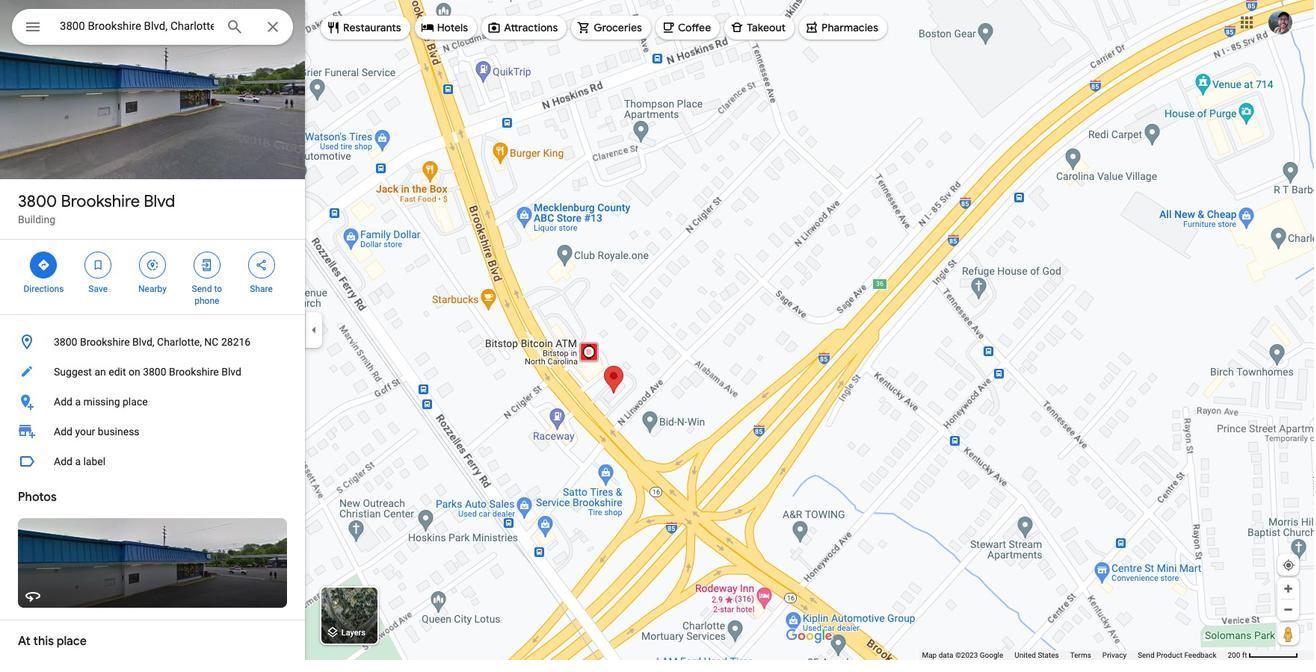 Task type: describe. For each thing, give the bounding box(es) containing it.

[[200, 257, 214, 274]]

data
[[939, 652, 954, 660]]

hotels
[[437, 21, 468, 34]]


[[146, 257, 159, 274]]

footer inside google maps element
[[922, 651, 1228, 661]]

a for label
[[75, 456, 81, 468]]

groceries
[[594, 21, 642, 34]]

restaurants button
[[321, 10, 410, 46]]

3800 for blvd,
[[54, 336, 77, 348]]

building
[[18, 214, 55, 226]]

28216
[[221, 336, 251, 348]]

add a missing place
[[54, 396, 148, 408]]

3800 brookshire blvd building
[[18, 191, 175, 226]]

states
[[1038, 652, 1059, 660]]

add a missing place button
[[0, 387, 305, 417]]

add a label
[[54, 456, 106, 468]]

3800 Brookshire Blvd, Charlotte, NC 28216 field
[[12, 9, 293, 45]]

add for add a label
[[54, 456, 72, 468]]

3800 brookshire blvd, charlotte, nc 28216 button
[[0, 328, 305, 357]]

google
[[980, 652, 1004, 660]]

business
[[98, 426, 140, 438]]

blvd inside 3800 brookshire blvd building
[[144, 191, 175, 212]]

add a label button
[[0, 447, 305, 477]]

send for send product feedback
[[1138, 652, 1155, 660]]

add for add your business
[[54, 426, 72, 438]]

edit
[[109, 366, 126, 378]]

suggest
[[54, 366, 92, 378]]

brookshire for blvd
[[61, 191, 140, 212]]

©2023
[[956, 652, 978, 660]]

brookshire for blvd,
[[80, 336, 130, 348]]

3800 inside suggest an edit on 3800 brookshire blvd button
[[143, 366, 166, 378]]

nc
[[204, 336, 219, 348]]

to
[[214, 284, 222, 295]]

3800 brookshire blvd, charlotte, nc 28216
[[54, 336, 251, 348]]

privacy
[[1103, 652, 1127, 660]]


[[91, 257, 105, 274]]

google maps element
[[0, 0, 1314, 661]]

send product feedback button
[[1138, 651, 1217, 661]]

3800 brookshire blvd main content
[[0, 0, 305, 661]]

3800 for blvd
[[18, 191, 57, 212]]

takeout
[[747, 21, 786, 34]]

2 vertical spatial brookshire
[[169, 366, 219, 378]]

zoom in image
[[1283, 584, 1294, 595]]

 search field
[[12, 9, 293, 48]]

1 vertical spatial place
[[57, 635, 87, 650]]

attractions button
[[482, 10, 567, 46]]

show your location image
[[1282, 559, 1296, 573]]

an
[[95, 366, 106, 378]]


[[255, 257, 268, 274]]

send to phone
[[192, 284, 222, 307]]

suggest an edit on 3800 brookshire blvd
[[54, 366, 241, 378]]

show street view coverage image
[[1278, 624, 1300, 646]]

200 ft
[[1228, 652, 1248, 660]]

on
[[129, 366, 140, 378]]

product
[[1157, 652, 1183, 660]]

suggest an edit on 3800 brookshire blvd button
[[0, 357, 305, 387]]

attractions
[[504, 21, 558, 34]]

 button
[[12, 9, 54, 48]]

a for missing
[[75, 396, 81, 408]]

ft
[[1243, 652, 1248, 660]]



Task type: vqa. For each thing, say whether or not it's contained in the screenshot.
36- inside the 36-01 35th Ave Building
no



Task type: locate. For each thing, give the bounding box(es) containing it.
directions
[[24, 284, 64, 295]]

0 vertical spatial a
[[75, 396, 81, 408]]

missing
[[83, 396, 120, 408]]

send up phone
[[192, 284, 212, 295]]

brookshire up ""
[[61, 191, 140, 212]]

None field
[[60, 17, 214, 35]]

1 horizontal spatial place
[[123, 396, 148, 408]]

blvd inside button
[[222, 366, 241, 378]]

google account: cj baylor  
(christian.baylor@adept.ai) image
[[1269, 10, 1293, 34]]

a left label
[[75, 456, 81, 468]]

groceries button
[[571, 10, 651, 46]]

0 horizontal spatial send
[[192, 284, 212, 295]]

add your business
[[54, 426, 140, 438]]

3 add from the top
[[54, 456, 72, 468]]

place right this
[[57, 635, 87, 650]]

3800 up suggest
[[54, 336, 77, 348]]

your
[[75, 426, 95, 438]]

0 vertical spatial 3800
[[18, 191, 57, 212]]

at this place
[[18, 635, 87, 650]]

blvd down 28216
[[222, 366, 241, 378]]

3800 inside 3800 brookshire blvd building
[[18, 191, 57, 212]]

3800 inside 3800 brookshire blvd, charlotte, nc 28216 button
[[54, 336, 77, 348]]

1 a from the top
[[75, 396, 81, 408]]

united
[[1015, 652, 1036, 660]]

add for add a missing place
[[54, 396, 72, 408]]

send product feedback
[[1138, 652, 1217, 660]]

add
[[54, 396, 72, 408], [54, 426, 72, 438], [54, 456, 72, 468]]

privacy button
[[1103, 651, 1127, 661]]

brookshire inside 3800 brookshire blvd building
[[61, 191, 140, 212]]

place inside button
[[123, 396, 148, 408]]

2 add from the top
[[54, 426, 72, 438]]

2 a from the top
[[75, 456, 81, 468]]

coffee button
[[656, 10, 720, 46]]

zoom out image
[[1283, 605, 1294, 616]]

none field inside the 3800 brookshire blvd, charlotte, nc 28216 field
[[60, 17, 214, 35]]

send for send to phone
[[192, 284, 212, 295]]

1 vertical spatial blvd
[[222, 366, 241, 378]]

1 vertical spatial 3800
[[54, 336, 77, 348]]

3800 up building
[[18, 191, 57, 212]]

add left your
[[54, 426, 72, 438]]

takeout button
[[725, 10, 795, 46]]

a left "missing"
[[75, 396, 81, 408]]

1 horizontal spatial send
[[1138, 652, 1155, 660]]

add your business link
[[0, 417, 305, 447]]

blvd up ""
[[144, 191, 175, 212]]

1 vertical spatial add
[[54, 426, 72, 438]]


[[24, 16, 42, 37]]

place
[[123, 396, 148, 408], [57, 635, 87, 650]]

phone
[[195, 296, 219, 307]]

layers
[[342, 629, 366, 639]]

0 vertical spatial brookshire
[[61, 191, 140, 212]]

restaurants
[[343, 21, 401, 34]]

0 horizontal spatial blvd
[[144, 191, 175, 212]]

0 vertical spatial blvd
[[144, 191, 175, 212]]

send left product
[[1138, 652, 1155, 660]]

place down on
[[123, 396, 148, 408]]

at
[[18, 635, 31, 650]]

collapse side panel image
[[306, 322, 322, 339]]

1 vertical spatial send
[[1138, 652, 1155, 660]]

brookshire up an
[[80, 336, 130, 348]]

1 vertical spatial a
[[75, 456, 81, 468]]

save
[[88, 284, 108, 295]]

this
[[33, 635, 54, 650]]

send
[[192, 284, 212, 295], [1138, 652, 1155, 660]]


[[37, 257, 50, 274]]

0 horizontal spatial place
[[57, 635, 87, 650]]

add left label
[[54, 456, 72, 468]]

1 horizontal spatial blvd
[[222, 366, 241, 378]]

terms
[[1071, 652, 1092, 660]]

send inside button
[[1138, 652, 1155, 660]]

coffee
[[678, 21, 711, 34]]

200 ft button
[[1228, 652, 1299, 660]]

charlotte,
[[157, 336, 202, 348]]

united states
[[1015, 652, 1059, 660]]

photos
[[18, 491, 57, 505]]

label
[[83, 456, 106, 468]]

blvd
[[144, 191, 175, 212], [222, 366, 241, 378]]

actions for 3800 brookshire blvd region
[[0, 240, 305, 315]]

send inside send to phone
[[192, 284, 212, 295]]

brookshire down charlotte,
[[169, 366, 219, 378]]

3800
[[18, 191, 57, 212], [54, 336, 77, 348], [143, 366, 166, 378]]

add down suggest
[[54, 396, 72, 408]]

2 vertical spatial 3800
[[143, 366, 166, 378]]

0 vertical spatial place
[[123, 396, 148, 408]]

footer
[[922, 651, 1228, 661]]

pharmacies
[[822, 21, 879, 34]]

0 vertical spatial add
[[54, 396, 72, 408]]

feedback
[[1185, 652, 1217, 660]]

brookshire
[[61, 191, 140, 212], [80, 336, 130, 348], [169, 366, 219, 378]]

terms button
[[1071, 651, 1092, 661]]

a
[[75, 396, 81, 408], [75, 456, 81, 468]]

map
[[922, 652, 937, 660]]

map data ©2023 google
[[922, 652, 1004, 660]]

nearby
[[138, 284, 167, 295]]

united states button
[[1015, 651, 1059, 661]]

2 vertical spatial add
[[54, 456, 72, 468]]

blvd,
[[132, 336, 154, 348]]

1 add from the top
[[54, 396, 72, 408]]

footer containing map data ©2023 google
[[922, 651, 1228, 661]]

3800 right on
[[143, 366, 166, 378]]

share
[[250, 284, 273, 295]]

hotels button
[[415, 10, 477, 46]]

200
[[1228, 652, 1241, 660]]

1 vertical spatial brookshire
[[80, 336, 130, 348]]

0 vertical spatial send
[[192, 284, 212, 295]]

pharmacies button
[[799, 10, 888, 46]]



